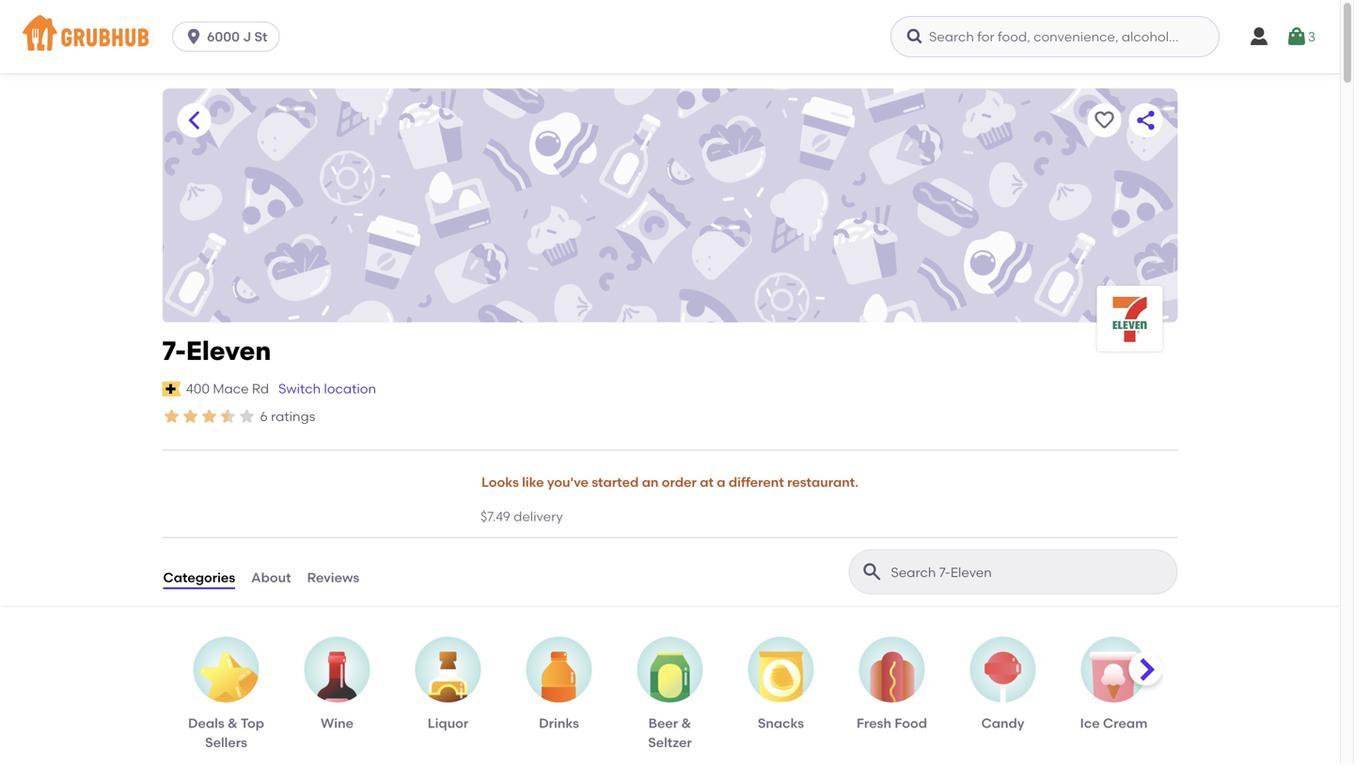 Task type: locate. For each thing, give the bounding box(es) containing it.
& left the top
[[228, 716, 238, 732]]

location
[[324, 381, 376, 397]]

about button
[[250, 538, 292, 606]]

6000 j st button
[[172, 22, 287, 52]]

deals & top sellers button
[[184, 637, 268, 752]]

candy image
[[984, 652, 1022, 709]]

svg image
[[1285, 25, 1308, 48], [184, 27, 203, 46]]

share icon image
[[1134, 109, 1157, 132]]

&
[[228, 716, 238, 732], [681, 716, 691, 732]]

a
[[717, 475, 725, 490]]

eleven
[[186, 335, 271, 367]]

top
[[241, 716, 264, 732]]

switch location button
[[277, 379, 377, 400]]

1 horizontal spatial svg image
[[1285, 25, 1308, 48]]

& right beer
[[681, 716, 691, 732]]

categories button
[[162, 538, 236, 606]]

subscription pass image
[[162, 382, 181, 397]]

liquor image
[[429, 652, 467, 709]]

1 horizontal spatial &
[[681, 716, 691, 732]]

svg image inside 3 button
[[1285, 25, 1308, 48]]

$7.49 delivery
[[480, 509, 563, 524]]

ice cream button
[[1072, 637, 1156, 733]]

& for beer
[[681, 716, 691, 732]]

svg image inside 6000 j st button
[[184, 27, 203, 46]]

& inside the beer & seltzer
[[681, 716, 691, 732]]

1 & from the left
[[228, 716, 238, 732]]

fresh
[[857, 716, 891, 732]]

main navigation navigation
[[0, 0, 1340, 73]]

mace
[[213, 381, 249, 397]]

& inside deals & top sellers
[[228, 716, 238, 732]]

looks
[[481, 475, 519, 490]]

candy button
[[961, 637, 1045, 733]]

beer & seltzer button
[[628, 637, 712, 752]]

beer & seltzer
[[648, 716, 692, 751]]

started
[[592, 475, 639, 490]]

$7.49
[[480, 509, 510, 524]]

switch location
[[278, 381, 376, 397]]

ice cream
[[1080, 716, 1147, 732]]

2 & from the left
[[681, 716, 691, 732]]

svg image
[[1248, 25, 1270, 48], [906, 27, 924, 46]]

star icon image
[[162, 407, 181, 426], [181, 407, 200, 426], [200, 407, 219, 426], [219, 407, 237, 426], [219, 407, 237, 426], [237, 407, 256, 426]]

seltzer
[[648, 735, 692, 751]]

wine button
[[295, 637, 379, 733]]

rd
[[252, 381, 269, 397]]

categories
[[163, 570, 235, 586]]

0 horizontal spatial svg image
[[184, 27, 203, 46]]

deals
[[188, 716, 224, 732]]

Search for food, convenience, alcohol... search field
[[890, 16, 1220, 57]]

food
[[895, 716, 927, 732]]

snacks image
[[758, 652, 804, 709]]

0 horizontal spatial &
[[228, 716, 238, 732]]

fresh food button
[[850, 637, 934, 733]]

wine
[[321, 716, 354, 732]]

j
[[243, 29, 251, 45]]

about
[[251, 570, 291, 586]]

you've
[[547, 475, 589, 490]]



Task type: vqa. For each thing, say whether or not it's contained in the screenshot.
7-eleven logo
yes



Task type: describe. For each thing, give the bounding box(es) containing it.
svg image for 6000 j st
[[184, 27, 203, 46]]

7-
[[162, 335, 186, 367]]

& for deals
[[228, 716, 238, 732]]

beer & seltzer image
[[650, 652, 690, 709]]

1 horizontal spatial svg image
[[1248, 25, 1270, 48]]

switch
[[278, 381, 321, 397]]

an
[[642, 475, 659, 490]]

save this restaurant button
[[1087, 103, 1121, 137]]

magnifying glass icon image
[[861, 561, 883, 584]]

400
[[186, 381, 210, 397]]

drinks image
[[542, 652, 576, 709]]

400 mace rd button
[[185, 379, 270, 400]]

liquor button
[[406, 637, 490, 733]]

ratings
[[271, 409, 315, 425]]

reviews button
[[306, 538, 360, 606]]

sellers
[[205, 735, 247, 751]]

3
[[1308, 29, 1316, 45]]

6000
[[207, 29, 240, 45]]

looks like you've started an order at a different restaurant. button
[[480, 462, 859, 503]]

fresh food image
[[869, 652, 915, 709]]

wine image
[[317, 652, 357, 709]]

cream
[[1103, 716, 1147, 732]]

7-eleven
[[162, 335, 271, 367]]

at
[[700, 475, 714, 490]]

400 mace rd
[[186, 381, 269, 397]]

7-eleven logo image
[[1097, 286, 1163, 352]]

6 ratings
[[260, 409, 315, 425]]

snacks
[[758, 716, 804, 732]]

fresh food
[[857, 716, 927, 732]]

like
[[522, 475, 544, 490]]

ice cream image
[[1089, 652, 1138, 709]]

candy
[[981, 716, 1024, 732]]

order
[[662, 475, 697, 490]]

drinks button
[[517, 637, 601, 733]]

restaurant.
[[787, 475, 858, 490]]

snacks button
[[739, 637, 823, 733]]

Search 7-Eleven search field
[[889, 564, 1171, 582]]

deals & top sellers
[[188, 716, 264, 751]]

liquor
[[428, 716, 469, 732]]

0 horizontal spatial svg image
[[906, 27, 924, 46]]

beer
[[649, 716, 678, 732]]

deals & top sellers image
[[192, 652, 260, 709]]

st
[[254, 29, 267, 45]]

looks like you've started an order at a different restaurant.
[[481, 475, 858, 490]]

ice
[[1080, 716, 1100, 732]]

reviews
[[307, 570, 359, 586]]

drinks
[[539, 716, 579, 732]]

save this restaurant image
[[1093, 109, 1116, 132]]

different
[[729, 475, 784, 490]]

6
[[260, 409, 268, 425]]

3 button
[[1285, 20, 1316, 54]]

delivery
[[514, 509, 563, 524]]

caret left icon image
[[183, 109, 205, 132]]

svg image for 3
[[1285, 25, 1308, 48]]

6000 j st
[[207, 29, 267, 45]]



